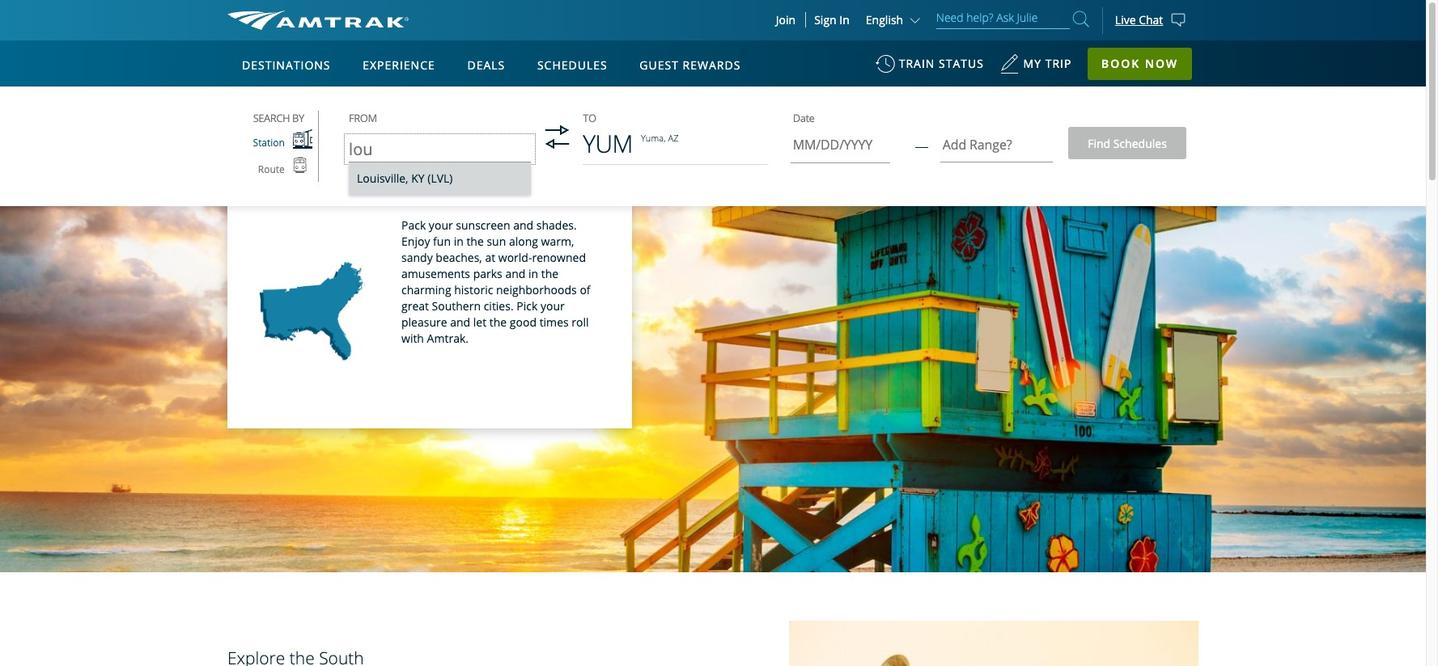 Task type: describe. For each thing, give the bounding box(es) containing it.
english
[[866, 12, 903, 28]]

of
[[580, 283, 591, 298]]

live chat
[[1115, 12, 1163, 27]]

book now button
[[1088, 48, 1192, 80]]

train status link
[[876, 49, 984, 88]]

destinations button
[[236, 43, 337, 88]]

application inside banner
[[288, 135, 676, 362]]

add range? button
[[941, 108, 1053, 162]]

ky
[[411, 171, 425, 186]]

route
[[258, 162, 285, 176]]

amtrak image
[[227, 11, 409, 30]]

train status
[[899, 56, 984, 71]]

station
[[253, 136, 285, 150]]

yum
[[583, 127, 633, 160]]

Type a date, or use enter to open, escape to close the calendar, page down for next month and page up for previous month field
[[791, 130, 891, 164]]

chat
[[1139, 12, 1163, 27]]

sign
[[814, 12, 837, 28]]

charming
[[401, 283, 451, 298]]

route button
[[250, 157, 307, 182]]

join
[[776, 12, 796, 28]]

roll
[[572, 315, 589, 330]]

2 vertical spatial and
[[450, 315, 470, 330]]

pack
[[401, 218, 426, 233]]

amtrak.
[[427, 331, 469, 347]]

my
[[1024, 56, 1042, 71]]

from
[[349, 111, 377, 125]]

cities.
[[484, 299, 514, 314]]

experience button
[[356, 43, 442, 88]]

destinations
[[242, 57, 331, 73]]

southern
[[432, 299, 481, 314]]

my trip
[[1024, 56, 1072, 71]]

sign in
[[814, 12, 850, 28]]

0 vertical spatial and
[[513, 218, 534, 233]]

deals
[[467, 57, 505, 73]]

south train routes
[[260, 155, 502, 193]]

to
[[583, 111, 596, 125]]

beaches,
[[436, 250, 482, 266]]

my trip button
[[1000, 49, 1072, 88]]

pleasure
[[401, 315, 447, 330]]

trip
[[1046, 56, 1072, 71]]

sign in button
[[814, 12, 850, 28]]

date
[[793, 111, 815, 125]]

sun
[[487, 234, 506, 249]]

to yum yuma, az
[[583, 111, 679, 160]]

good
[[510, 315, 537, 330]]

deals button
[[461, 43, 512, 88]]

yuma,
[[641, 132, 666, 144]]

route_icon image
[[293, 157, 307, 174]]

schedules
[[537, 57, 608, 73]]

rewards
[[683, 57, 741, 73]]

1 vertical spatial your
[[541, 299, 565, 314]]

0 vertical spatial your
[[429, 218, 453, 233]]

(lvl)
[[428, 171, 453, 186]]

by
[[292, 111, 304, 125]]

experience
[[363, 57, 435, 73]]

add
[[943, 136, 967, 153]]

search by
[[253, 111, 304, 125]]

louisville,
[[357, 171, 408, 186]]

1 vertical spatial in
[[529, 266, 538, 282]]

book now
[[1102, 56, 1179, 71]]

banner containing live chat
[[0, 0, 1426, 374]]

sunscreen
[[456, 218, 510, 233]]

join button
[[766, 12, 806, 28]]

south
[[260, 155, 335, 193]]



Task type: locate. For each thing, give the bounding box(es) containing it.
amusements
[[401, 266, 470, 282]]

station button
[[245, 130, 312, 157]]

guest
[[640, 57, 679, 73]]

fun
[[433, 234, 451, 249]]

status
[[939, 56, 984, 71]]

with
[[401, 331, 424, 347]]

regions map image
[[288, 135, 676, 362]]

2 horizontal spatial the
[[541, 266, 559, 282]]

0 horizontal spatial your
[[429, 218, 453, 233]]

schedules link
[[531, 40, 614, 87]]

great
[[401, 299, 429, 314]]

along
[[509, 234, 538, 249]]

1 horizontal spatial the
[[490, 315, 507, 330]]

the down cities. at the left top
[[490, 315, 507, 330]]

0 vertical spatial the
[[467, 234, 484, 249]]

and up along
[[513, 218, 534, 233]]

louisville, ky (lvl) option
[[349, 162, 531, 195]]

enjoy
[[401, 234, 430, 249]]

routes
[[413, 155, 502, 193]]

book
[[1102, 56, 1141, 71]]

search
[[253, 111, 290, 125]]

0 horizontal spatial the
[[467, 234, 484, 249]]

1 vertical spatial the
[[541, 266, 559, 282]]

your up times
[[541, 299, 565, 314]]

add range?
[[943, 136, 1012, 153]]

the down renowned at the top
[[541, 266, 559, 282]]

guest rewards
[[640, 57, 741, 73]]

shades.
[[536, 218, 577, 233]]

in
[[840, 12, 850, 28]]

0 horizontal spatial in
[[454, 234, 464, 249]]

times
[[540, 315, 569, 330]]

renowned
[[532, 250, 586, 266]]

banner
[[0, 0, 1426, 374]]

pick
[[517, 299, 538, 314]]

and
[[513, 218, 534, 233], [505, 266, 526, 282], [450, 315, 470, 330]]

Please enter your search item search field
[[936, 8, 1070, 29]]

your
[[429, 218, 453, 233], [541, 299, 565, 314]]

in up 'neighborhoods'
[[529, 266, 538, 282]]

now
[[1145, 56, 1179, 71]]

historic
[[454, 283, 493, 298]]

az
[[668, 132, 679, 144]]

louisville, ky (lvl)
[[357, 171, 453, 186]]

sandy
[[401, 250, 433, 266]]

application
[[288, 135, 676, 362]]

in
[[454, 234, 464, 249], [529, 266, 538, 282]]

english button
[[866, 12, 924, 28]]

in up beaches, on the top left of the page
[[454, 234, 464, 249]]

1 horizontal spatial your
[[541, 299, 565, 314]]

guest rewards button
[[633, 43, 747, 88]]

live
[[1115, 12, 1136, 27]]

and down southern
[[450, 315, 470, 330]]

Departure station text field
[[349, 138, 531, 160]]

let
[[473, 315, 487, 330]]

your up fun
[[429, 218, 453, 233]]

warm,
[[541, 234, 574, 249]]

range?
[[970, 136, 1012, 153]]

station_icon image
[[293, 130, 312, 149]]

1 vertical spatial and
[[505, 266, 526, 282]]

train
[[342, 155, 406, 193]]

2 vertical spatial the
[[490, 315, 507, 330]]

train
[[899, 56, 935, 71]]

neighborhoods
[[496, 283, 577, 298]]

Louisville, KY (LVL) field
[[349, 126, 531, 195]]

0 vertical spatial in
[[454, 234, 464, 249]]

parks
[[473, 266, 502, 282]]

and down world-
[[505, 266, 526, 282]]

pack your sunscreen and shades. enjoy fun in the sun along warm, sandy beaches, at world-renowned amusements parks and in the charming historic neighborhoods of great southern cities. pick your pleasure and let the good times roll with amtrak.
[[401, 218, 591, 347]]

live chat button
[[1102, 0, 1199, 40]]

1 horizontal spatial in
[[529, 266, 538, 282]]

the
[[467, 234, 484, 249], [541, 266, 559, 282], [490, 315, 507, 330]]

at
[[485, 250, 495, 266]]

world-
[[498, 250, 532, 266]]

search icon image
[[1073, 8, 1089, 30]]

the down sunscreen
[[467, 234, 484, 249]]



Task type: vqa. For each thing, say whether or not it's contained in the screenshot.
THE COUNTS
no



